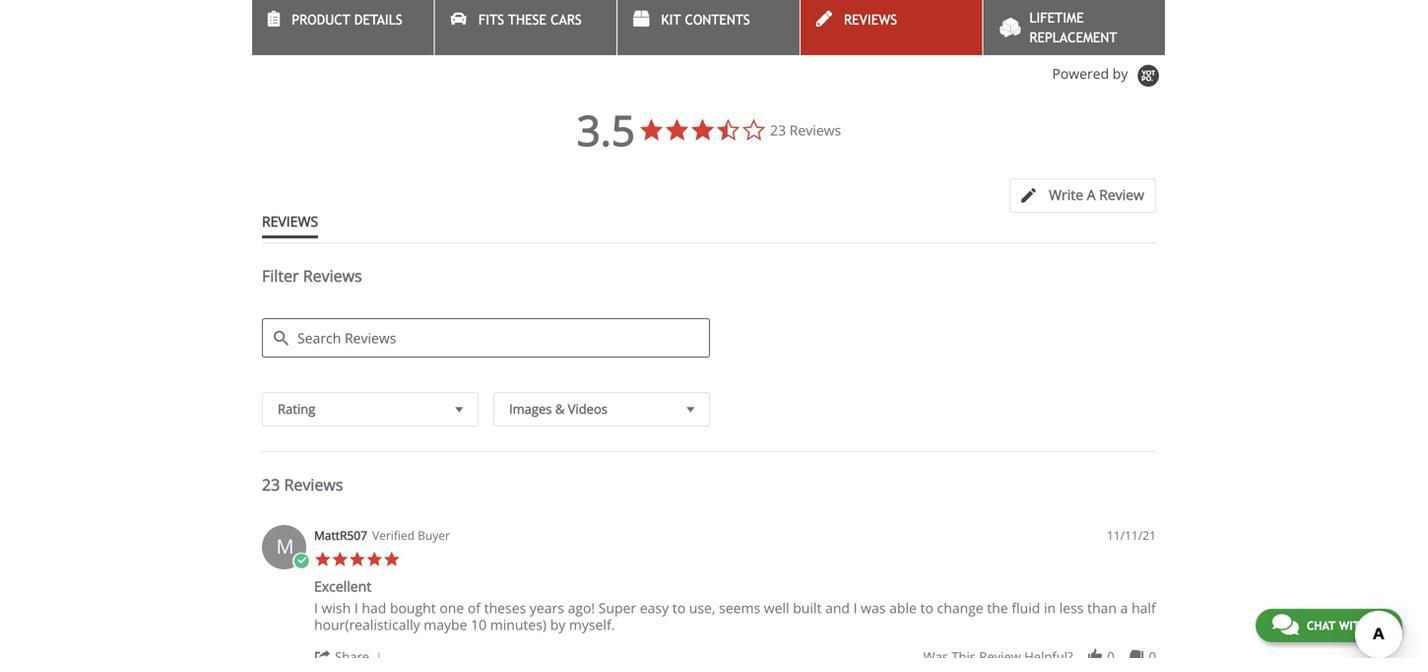 Task type: locate. For each thing, give the bounding box(es) containing it.
star image
[[366, 551, 383, 568], [383, 551, 401, 568]]

2 to from the left
[[921, 599, 934, 617]]

maybe
[[424, 616, 468, 634]]

star image
[[314, 551, 332, 568], [332, 551, 349, 568], [349, 551, 366, 568]]

reviews inside heading
[[303, 265, 362, 286]]

1 horizontal spatial i
[[355, 599, 358, 617]]

a
[[1088, 185, 1096, 204]]

3.5
[[577, 102, 635, 158]]

23 reviews
[[771, 121, 842, 140], [262, 474, 343, 495]]

images & videos
[[509, 400, 608, 418]]

1 horizontal spatial down triangle image
[[682, 399, 700, 419]]

images
[[509, 400, 552, 418]]

of
[[468, 599, 481, 617]]

kit contents
[[662, 12, 750, 28]]

hour(realistically
[[314, 616, 420, 634]]

seperator image
[[373, 652, 385, 658]]

10
[[471, 616, 487, 634]]

0 horizontal spatial 23 reviews
[[262, 474, 343, 495]]

2 horizontal spatial i
[[854, 599, 858, 617]]

by
[[1113, 64, 1129, 83], [551, 616, 566, 634]]

1 vertical spatial 23
[[262, 474, 280, 495]]

theses
[[484, 599, 526, 617]]

product
[[292, 12, 350, 28]]

i
[[314, 599, 318, 617], [355, 599, 358, 617], [854, 599, 858, 617]]

by left ago!
[[551, 616, 566, 634]]

down triangle image
[[451, 399, 468, 419], [682, 399, 700, 419]]

Search Reviews search field
[[262, 318, 710, 358]]

powered by link
[[1053, 64, 1167, 89]]

lifetime replacement
[[1030, 10, 1118, 45]]

star image down the verified at the left bottom of page
[[383, 551, 401, 568]]

myself.
[[569, 616, 615, 634]]

i right and
[[854, 599, 858, 617]]

us
[[1372, 619, 1386, 633]]

m
[[276, 533, 294, 560]]

0 horizontal spatial down triangle image
[[451, 399, 468, 419]]

was
[[861, 599, 886, 617]]

vote up review by mattr507 on 11 nov 2021 image
[[1087, 648, 1104, 658]]

in
[[1044, 599, 1056, 617]]

1 horizontal spatial by
[[1113, 64, 1129, 83]]

i left 'had'
[[355, 599, 358, 617]]

excellent heading
[[314, 577, 372, 600]]

group
[[924, 648, 1157, 658]]

verified
[[372, 527, 415, 544]]

fluid
[[1012, 599, 1041, 617]]

0 horizontal spatial i
[[314, 599, 318, 617]]

1 vertical spatial by
[[551, 616, 566, 634]]

excellent
[[314, 577, 372, 596]]

buyer
[[418, 527, 450, 544]]

0 horizontal spatial by
[[551, 616, 566, 634]]

by right powered at the right top of the page
[[1113, 64, 1129, 83]]

23
[[771, 121, 786, 140], [262, 474, 280, 495]]

i left wish
[[314, 599, 318, 617]]

write a review
[[1049, 185, 1145, 204]]

super
[[599, 599, 637, 617]]

mattr507
[[314, 527, 368, 544]]

to right the able
[[921, 599, 934, 617]]

built
[[793, 599, 822, 617]]

chat
[[1307, 619, 1336, 633]]

down triangle image inside the images & videos filter field
[[682, 399, 700, 419]]

one
[[440, 599, 464, 617]]

verified buyer heading
[[372, 527, 450, 544]]

1 down triangle image from the left
[[451, 399, 468, 419]]

0 vertical spatial 23
[[771, 121, 786, 140]]

1 star image from the left
[[366, 551, 383, 568]]

with
[[1340, 619, 1369, 633]]

1 horizontal spatial to
[[921, 599, 934, 617]]

reviews
[[844, 12, 898, 28], [252, 15, 328, 38], [790, 121, 842, 140], [303, 265, 362, 286], [284, 474, 343, 495]]

0 vertical spatial 23 reviews
[[771, 121, 842, 140]]

to left use,
[[673, 599, 686, 617]]

fits
[[479, 12, 504, 28]]

2 down triangle image from the left
[[682, 399, 700, 419]]

lifetime replacement link
[[984, 0, 1166, 55]]

0 horizontal spatial to
[[673, 599, 686, 617]]

filter reviews
[[262, 265, 362, 286]]

review
[[1100, 185, 1145, 204]]

seems
[[719, 599, 761, 617]]

down triangle image for rating
[[451, 399, 468, 419]]

down triangle image inside rating filter "field"
[[451, 399, 468, 419]]

circle checkmark image
[[293, 553, 310, 570]]

easy
[[640, 599, 669, 617]]

star image down mattr507 verified buyer
[[366, 551, 383, 568]]

kit contents link
[[618, 0, 800, 55]]

ago!
[[568, 599, 595, 617]]

less
[[1060, 599, 1084, 617]]

to
[[673, 599, 686, 617], [921, 599, 934, 617]]

wish
[[322, 599, 351, 617]]

details
[[354, 12, 403, 28]]

3 i from the left
[[854, 599, 858, 617]]



Task type: describe. For each thing, give the bounding box(es) containing it.
videos
[[568, 400, 608, 418]]

0 horizontal spatial 23
[[262, 474, 280, 495]]

write
[[1049, 185, 1084, 204]]

kit
[[662, 12, 681, 28]]

product details link
[[252, 0, 434, 55]]

a
[[1121, 599, 1129, 617]]

1 vertical spatial 23 reviews
[[262, 474, 343, 495]]

Images & Videos Filter field
[[494, 392, 710, 427]]

2 star image from the left
[[332, 551, 349, 568]]

reviews link
[[801, 0, 983, 55]]

11/11/21
[[1108, 527, 1157, 544]]

1 horizontal spatial 23
[[771, 121, 786, 140]]

years
[[530, 599, 565, 617]]

rating
[[278, 400, 316, 418]]

Rating Filter field
[[262, 392, 479, 427]]

2 star image from the left
[[383, 551, 401, 568]]

3 star image from the left
[[349, 551, 366, 568]]

fits these cars
[[479, 12, 582, 28]]

write no frame image
[[1022, 188, 1046, 203]]

chat with us
[[1307, 619, 1386, 633]]

down triangle image for images & videos
[[682, 399, 700, 419]]

these
[[508, 12, 547, 28]]

change
[[938, 599, 984, 617]]

excellent i wish i had bought one of theses years ago! super easy to use, seems well built and i was able to change the fluid in less than a half hour(realistically maybe 10 minutes) by myself.
[[314, 577, 1156, 634]]

product details
[[292, 12, 403, 28]]

1 horizontal spatial 23 reviews
[[771, 121, 842, 140]]

cars
[[551, 12, 582, 28]]

than
[[1088, 599, 1117, 617]]

bought
[[390, 599, 436, 617]]

and
[[826, 599, 850, 617]]

3.5 star rating element
[[577, 102, 635, 158]]

mattr507 verified buyer
[[314, 527, 450, 544]]

fits these cars link
[[435, 0, 617, 55]]

1 star image from the left
[[314, 551, 332, 568]]

1 to from the left
[[673, 599, 686, 617]]

had
[[362, 599, 387, 617]]

replacement
[[1030, 30, 1118, 45]]

reviews
[[262, 212, 318, 231]]

filter reviews heading
[[262, 265, 1157, 304]]

lifetime
[[1030, 10, 1084, 26]]

filter
[[262, 265, 299, 286]]

1 i from the left
[[314, 599, 318, 617]]

the
[[988, 599, 1009, 617]]

comments image
[[1273, 613, 1300, 637]]

write a review button
[[1010, 179, 1157, 213]]

half
[[1132, 599, 1156, 617]]

review date 11/11/21 element
[[1108, 527, 1157, 544]]

well
[[764, 599, 790, 617]]

able
[[890, 599, 917, 617]]

0 vertical spatial by
[[1113, 64, 1129, 83]]

chat with us link
[[1256, 609, 1403, 642]]

2 i from the left
[[355, 599, 358, 617]]

by inside excellent i wish i had bought one of theses years ago! super easy to use, seems well built and i was able to change the fluid in less than a half hour(realistically maybe 10 minutes) by myself.
[[551, 616, 566, 634]]

use,
[[690, 599, 716, 617]]

powered
[[1053, 64, 1110, 83]]

share image
[[314, 648, 332, 658]]

magnifying glass image
[[274, 331, 289, 346]]

powered by
[[1053, 64, 1132, 83]]

&
[[556, 400, 565, 418]]

minutes)
[[490, 616, 547, 634]]

vote down review by mattr507 on 11 nov 2021 image
[[1129, 648, 1146, 658]]

contents
[[685, 12, 750, 28]]



Task type: vqa. For each thing, say whether or not it's contained in the screenshot.
bottom On
no



